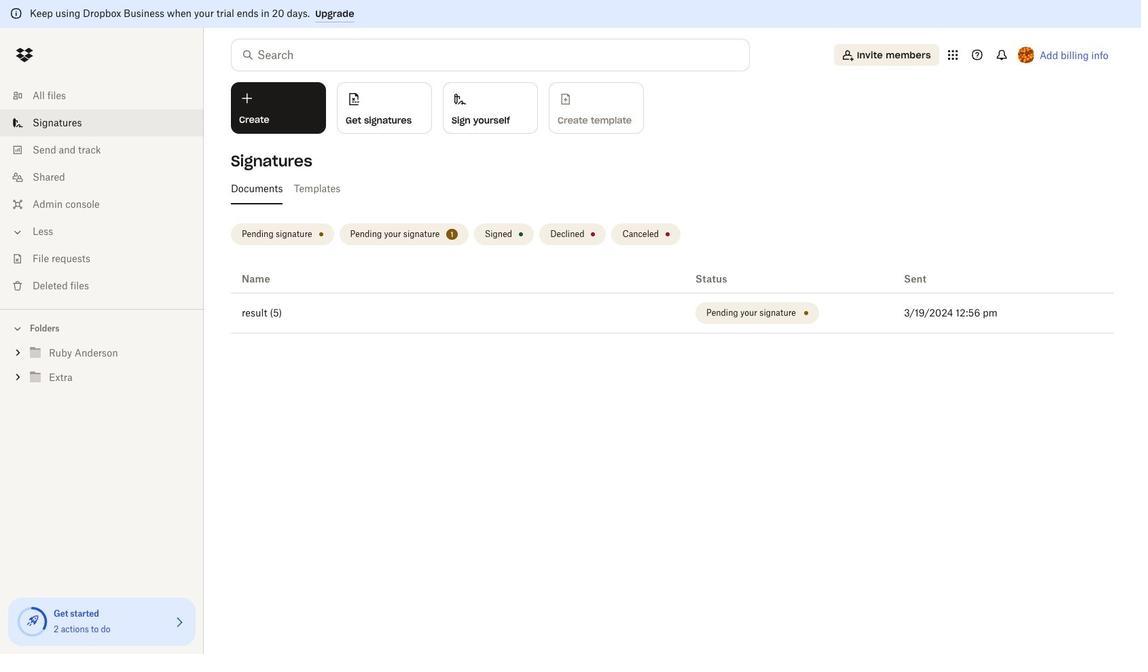 Task type: describe. For each thing, give the bounding box(es) containing it.
Search in folder "Dropbox" text field
[[257, 47, 721, 63]]



Task type: vqa. For each thing, say whether or not it's contained in the screenshot.
compare
no



Task type: locate. For each thing, give the bounding box(es) containing it.
list item
[[0, 109, 204, 137]]

tab list
[[226, 172, 1114, 204]]

alert
[[0, 0, 1141, 28]]

group
[[0, 338, 204, 400]]

2 row from the top
[[231, 293, 1114, 334]]

less image
[[11, 226, 24, 239]]

1 row from the top
[[231, 266, 1114, 293]]

dropbox image
[[11, 41, 38, 69]]

row
[[231, 266, 1114, 293], [231, 293, 1114, 334]]

table
[[231, 266, 1114, 334]]

list
[[0, 74, 204, 309]]

account menu image
[[1018, 47, 1034, 63]]



